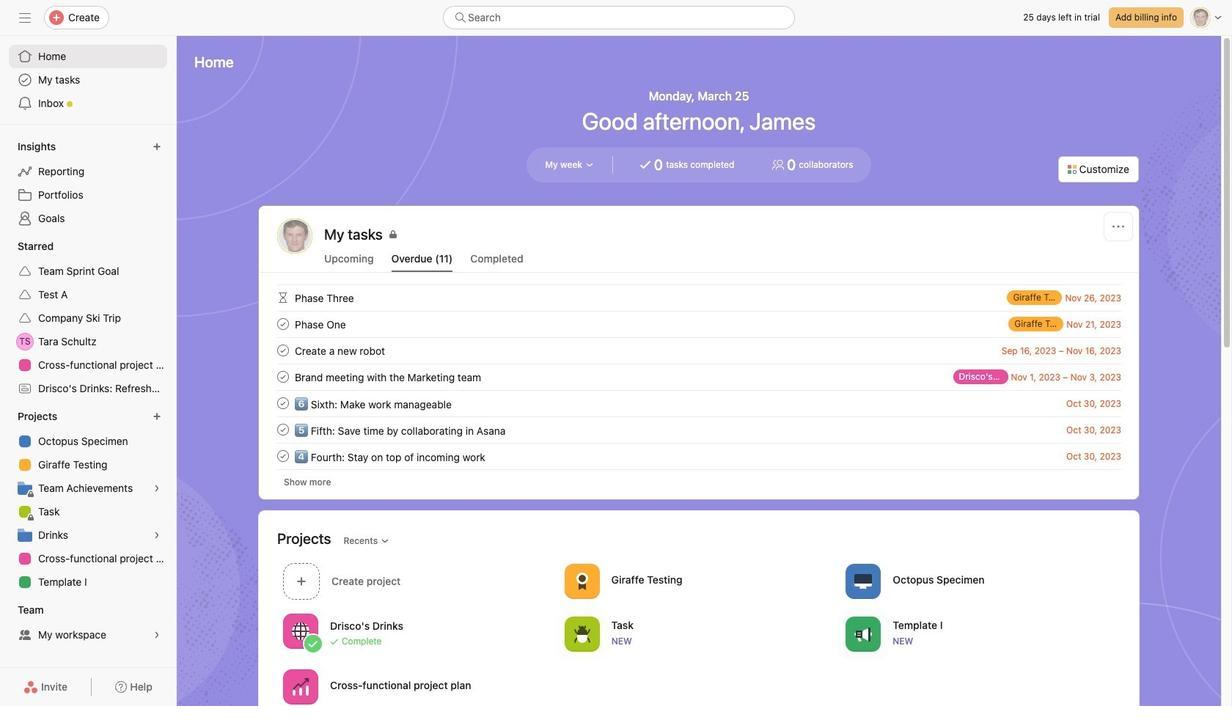 Task type: vqa. For each thing, say whether or not it's contained in the screenshot.
See details, My workspace "icon"
yes



Task type: describe. For each thing, give the bounding box(es) containing it.
hide sidebar image
[[19, 12, 31, 23]]

graph image
[[292, 678, 310, 696]]

mark complete checkbox for 3rd list item from the bottom of the page
[[274, 395, 292, 412]]

insights element
[[0, 133, 176, 233]]

projects element
[[0, 403, 176, 597]]

mark complete checkbox for 6th list item from the bottom
[[274, 315, 292, 333]]

new project or portfolio image
[[153, 412, 161, 421]]

mark complete image for mark complete checkbox associated with fifth list item from the bottom of the page
[[274, 342, 292, 359]]

globe image
[[292, 622, 310, 640]]

actions image
[[1113, 221, 1124, 233]]

3 list item from the top
[[260, 337, 1139, 364]]

teams element
[[0, 597, 176, 650]]

6 list item from the top
[[260, 417, 1139, 443]]

mark complete checkbox for fourth list item from the bottom
[[274, 368, 292, 386]]

1 list item from the top
[[260, 285, 1139, 311]]



Task type: locate. For each thing, give the bounding box(es) containing it.
1 mark complete image from the top
[[274, 368, 292, 386]]

2 vertical spatial mark complete image
[[274, 447, 292, 465]]

2 mark complete checkbox from the top
[[274, 342, 292, 359]]

0 vertical spatial mark complete checkbox
[[274, 421, 292, 439]]

mark complete image for 6th list item from the bottom mark complete checkbox
[[274, 315, 292, 333]]

1 vertical spatial mark complete checkbox
[[274, 447, 292, 465]]

1 vertical spatial mark complete image
[[274, 342, 292, 359]]

megaphone image
[[855, 625, 872, 643]]

5 list item from the top
[[260, 390, 1139, 417]]

1 vertical spatial mark complete image
[[274, 395, 292, 412]]

1 mark complete checkbox from the top
[[274, 421, 292, 439]]

2 mark complete image from the top
[[274, 342, 292, 359]]

list item
[[260, 285, 1139, 311], [260, 311, 1139, 337], [260, 337, 1139, 364], [260, 364, 1139, 390], [260, 390, 1139, 417], [260, 417, 1139, 443], [260, 443, 1139, 469]]

see details, drinks image
[[153, 531, 161, 540]]

1 mark complete image from the top
[[274, 315, 292, 333]]

0 vertical spatial mark complete image
[[274, 315, 292, 333]]

2 list item from the top
[[260, 311, 1139, 337]]

starred element
[[0, 233, 176, 403]]

3 mark complete checkbox from the top
[[274, 368, 292, 386]]

list box
[[443, 6, 795, 29]]

new insights image
[[153, 142, 161, 151]]

ribbon image
[[573, 572, 591, 590]]

2 mark complete image from the top
[[274, 395, 292, 412]]

1 mark complete checkbox from the top
[[274, 315, 292, 333]]

2 mark complete checkbox from the top
[[274, 447, 292, 465]]

Mark complete checkbox
[[274, 421, 292, 439], [274, 447, 292, 465]]

mark complete image
[[274, 315, 292, 333], [274, 342, 292, 359], [274, 447, 292, 465]]

mark complete image for fourth list item from the bottom
[[274, 368, 292, 386]]

3 mark complete image from the top
[[274, 447, 292, 465]]

Mark complete checkbox
[[274, 315, 292, 333], [274, 342, 292, 359], [274, 368, 292, 386], [274, 395, 292, 412]]

mark complete image
[[274, 368, 292, 386], [274, 395, 292, 412], [274, 421, 292, 439]]

computer image
[[855, 572, 872, 590]]

4 mark complete checkbox from the top
[[274, 395, 292, 412]]

0 vertical spatial mark complete image
[[274, 368, 292, 386]]

mark complete checkbox for first list item from the bottom
[[274, 447, 292, 465]]

mark complete image for 2nd list item from the bottom of the page
[[274, 421, 292, 439]]

bug image
[[573, 625, 591, 643]]

see details, team achievements image
[[153, 484, 161, 493]]

mark complete checkbox for 2nd list item from the bottom of the page
[[274, 421, 292, 439]]

global element
[[0, 36, 176, 124]]

see details, my workspace image
[[153, 631, 161, 640]]

7 list item from the top
[[260, 443, 1139, 469]]

3 mark complete image from the top
[[274, 421, 292, 439]]

mark complete checkbox for fifth list item from the bottom of the page
[[274, 342, 292, 359]]

dependencies image
[[274, 289, 292, 307]]

4 list item from the top
[[260, 364, 1139, 390]]

2 vertical spatial mark complete image
[[274, 421, 292, 439]]

mark complete image for mark complete option for first list item from the bottom
[[274, 447, 292, 465]]

mark complete image for 3rd list item from the bottom of the page
[[274, 395, 292, 412]]



